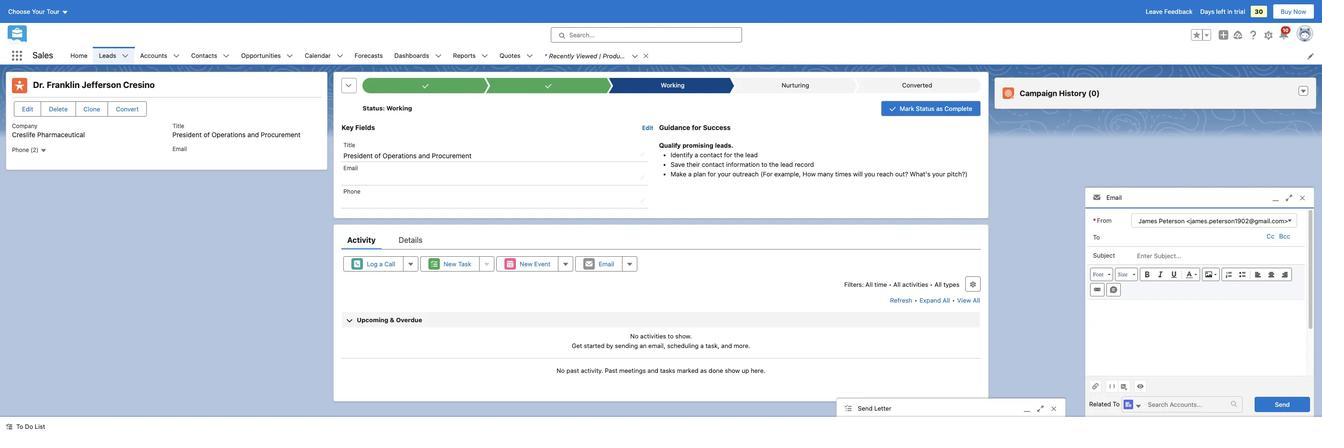 Task type: vqa. For each thing, say whether or not it's contained in the screenshot.
on to the left
no



Task type: locate. For each thing, give the bounding box(es) containing it.
0 horizontal spatial new
[[444, 260, 456, 268]]

0 horizontal spatial activities
[[640, 332, 666, 340]]

lead image
[[12, 78, 27, 93]]

status right mark
[[916, 105, 934, 112]]

meetings
[[619, 367, 646, 375]]

to left do
[[16, 423, 23, 430]]

list item
[[539, 47, 653, 65]]

the up information
[[734, 151, 744, 159]]

0 vertical spatial the
[[734, 151, 744, 159]]

10
[[1283, 27, 1289, 33]]

task
[[458, 260, 471, 268]]

• left view
[[952, 297, 955, 304]]

0 vertical spatial edit
[[22, 105, 33, 113]]

activities
[[902, 281, 928, 288], [640, 332, 666, 340]]

email inside email button
[[599, 260, 614, 268]]

tab list
[[342, 231, 981, 250]]

to down from
[[1093, 233, 1100, 241]]

0 vertical spatial activities
[[902, 281, 928, 288]]

activities up email,
[[640, 332, 666, 340]]

0 horizontal spatial to
[[16, 423, 23, 430]]

success
[[703, 123, 731, 131]]

text default image for *
[[631, 53, 638, 60]]

1 horizontal spatial to
[[761, 161, 767, 168]]

1 horizontal spatial president
[[343, 152, 373, 160]]

1 horizontal spatial activities
[[902, 281, 928, 288]]

2 vertical spatial to
[[16, 423, 23, 430]]

james peterson <james.peterson1902@gmail.com> button
[[1131, 213, 1297, 228]]

delete
[[49, 105, 68, 113]]

leads link
[[93, 47, 122, 65]]

0 horizontal spatial of
[[204, 131, 210, 139]]

0 vertical spatial of
[[204, 131, 210, 139]]

1 vertical spatial title
[[343, 141, 355, 149]]

0 vertical spatial procurement
[[261, 131, 301, 139]]

quotes list item
[[494, 47, 539, 65]]

text default image for quotes
[[526, 53, 533, 59]]

email
[[172, 145, 187, 153], [343, 165, 358, 172], [1106, 193, 1122, 201], [599, 260, 614, 268]]

procurement inside the title president of operations and procurement
[[261, 131, 301, 139]]

trial
[[1234, 8, 1245, 15]]

0 horizontal spatial lead
[[745, 151, 758, 159]]

home link
[[65, 47, 93, 65]]

all
[[866, 281, 873, 288], [893, 281, 901, 288], [935, 281, 942, 288], [943, 297, 950, 304], [973, 297, 980, 304]]

title inside the title president of operations and procurement
[[172, 122, 184, 130]]

search...
[[569, 31, 595, 39]]

for
[[692, 123, 701, 131], [724, 151, 732, 159], [708, 170, 716, 178]]

1 horizontal spatial new
[[520, 260, 533, 268]]

refresh • expand all • view all
[[890, 297, 980, 304]]

text default image
[[642, 52, 649, 59], [223, 53, 230, 59], [336, 53, 343, 59], [481, 53, 488, 59], [40, 147, 47, 154], [1231, 401, 1237, 407], [6, 423, 12, 430]]

working up guidance
[[661, 81, 684, 89]]

guidance
[[659, 123, 690, 131]]

1 horizontal spatial no
[[630, 332, 638, 340]]

status up "fields"
[[363, 104, 383, 112]]

activity link
[[347, 231, 376, 250]]

viewed
[[576, 52, 597, 60]]

to inside button
[[16, 423, 23, 430]]

lead
[[745, 151, 758, 159], [780, 161, 793, 168]]

1 horizontal spatial to
[[1093, 233, 1100, 241]]

as left complete
[[936, 105, 943, 112]]

president inside the title president of operations and procurement
[[172, 131, 202, 139]]

cc bcc
[[1267, 233, 1290, 240]]

title for title
[[343, 141, 355, 149]]

a inside button
[[379, 260, 383, 268]]

text default image inside opportunities 'list item'
[[287, 53, 293, 59]]

and inside 'no activities to show. get started by sending an email, scheduling a task, and more.'
[[721, 342, 732, 349]]

overdue
[[396, 316, 422, 324]]

1 horizontal spatial send
[[1275, 400, 1290, 408]]

no inside 'no activities to show. get started by sending an email, scheduling a task, and more.'
[[630, 332, 638, 340]]

0 horizontal spatial edit
[[22, 105, 33, 113]]

0 horizontal spatial to
[[668, 332, 674, 340]]

of
[[204, 131, 210, 139], [375, 152, 381, 160]]

0 vertical spatial president
[[172, 131, 202, 139]]

reports list item
[[447, 47, 494, 65]]

send letter link
[[837, 399, 1065, 419]]

phone inside phone (2) popup button
[[12, 146, 29, 154]]

accounts image
[[1124, 400, 1133, 409]]

time
[[874, 281, 887, 288]]

types
[[943, 281, 960, 288]]

1 horizontal spatial as
[[936, 105, 943, 112]]

(for
[[760, 170, 773, 178]]

the
[[734, 151, 744, 159], [769, 161, 779, 168]]

no for activities
[[630, 332, 638, 340]]

1 horizontal spatial *
[[1093, 216, 1096, 224]]

0 vertical spatial to
[[761, 161, 767, 168]]

lead up information
[[745, 151, 758, 159]]

0 vertical spatial working
[[661, 81, 684, 89]]

recently
[[549, 52, 574, 60]]

0 horizontal spatial no
[[557, 367, 565, 375]]

Subject text field
[[1131, 247, 1297, 264]]

your down information
[[718, 170, 731, 178]]

1 vertical spatial activities
[[640, 332, 666, 340]]

0 horizontal spatial for
[[692, 123, 701, 131]]

text default image inside quotes list item
[[526, 53, 533, 59]]

edit left guidance
[[642, 124, 653, 131]]

the up (for
[[769, 161, 779, 168]]

buy now
[[1281, 8, 1306, 15]]

contact
[[700, 151, 722, 159], [702, 161, 724, 168]]

no activities to show. get started by sending an email, scheduling a task, and more.
[[572, 332, 750, 349]]

1 horizontal spatial operations
[[383, 152, 417, 160]]

choose your tour button
[[8, 4, 69, 19]]

contacts list item
[[185, 47, 235, 65]]

send inside send letter link
[[858, 404, 873, 412]]

to element
[[1131, 232, 1295, 246]]

of inside the title president of operations and procurement
[[204, 131, 210, 139]]

edit up company
[[22, 105, 33, 113]]

1 vertical spatial lead
[[780, 161, 793, 168]]

•
[[889, 281, 892, 288], [930, 281, 933, 288], [914, 297, 917, 304], [952, 297, 955, 304]]

save
[[671, 161, 685, 168]]

to left accounts icon
[[1113, 400, 1120, 408]]

10 button
[[1278, 26, 1291, 41]]

no past activity. past meetings and tasks marked as done show up here.
[[557, 367, 765, 375]]

0 horizontal spatial operations
[[212, 131, 246, 139]]

1 horizontal spatial procurement
[[432, 152, 472, 160]]

new for new task
[[444, 260, 456, 268]]

operations
[[212, 131, 246, 139], [383, 152, 417, 160]]

phone
[[12, 146, 29, 154], [343, 188, 360, 195]]

0 vertical spatial for
[[692, 123, 701, 131]]

text default image for accounts
[[173, 53, 180, 59]]

for up promising
[[692, 123, 701, 131]]

as left done
[[700, 367, 707, 375]]

lead up example,
[[780, 161, 793, 168]]

upcoming & overdue
[[357, 316, 422, 324]]

0 horizontal spatial procurement
[[261, 131, 301, 139]]

0 horizontal spatial title
[[172, 122, 184, 130]]

bcc
[[1279, 233, 1290, 240]]

0 horizontal spatial *
[[544, 52, 547, 60]]

to for to
[[1093, 233, 1100, 241]]

log a call
[[367, 260, 395, 268]]

2 horizontal spatial for
[[724, 151, 732, 159]]

email inside email link
[[1106, 193, 1122, 201]]

no up sending
[[630, 332, 638, 340]]

2 vertical spatial for
[[708, 170, 716, 178]]

a left the task,
[[700, 342, 704, 349]]

1 new from the left
[[444, 260, 456, 268]]

group
[[1191, 29, 1211, 41]]

phone (2)
[[12, 146, 40, 154]]

cc button
[[1264, 233, 1277, 240]]

for down leads.
[[724, 151, 732, 159]]

to
[[1093, 233, 1100, 241], [1113, 400, 1120, 408], [16, 423, 23, 430]]

to
[[761, 161, 767, 168], [668, 332, 674, 340]]

to up (for
[[761, 161, 767, 168]]

1 vertical spatial working
[[386, 104, 412, 112]]

• left expand
[[914, 297, 917, 304]]

1 vertical spatial to
[[668, 332, 674, 340]]

0 vertical spatial *
[[544, 52, 547, 60]]

title president of operations and procurement
[[172, 122, 301, 139]]

leads list item
[[93, 47, 134, 65]]

1 horizontal spatial for
[[708, 170, 716, 178]]

* left recently
[[544, 52, 547, 60]]

edit
[[22, 105, 33, 113], [642, 124, 653, 131]]

0 vertical spatial no
[[630, 332, 638, 340]]

send inside send button
[[1275, 400, 1290, 408]]

0 horizontal spatial as
[[700, 367, 707, 375]]

1 vertical spatial the
[[769, 161, 779, 168]]

accounts
[[140, 52, 167, 59]]

opportunities
[[241, 52, 281, 59]]

now
[[1293, 8, 1306, 15]]

task,
[[706, 342, 719, 349]]

clone button
[[75, 101, 108, 117]]

no left past in the left bottom of the page
[[557, 367, 565, 375]]

title
[[172, 122, 184, 130], [343, 141, 355, 149]]

no
[[630, 332, 638, 340], [557, 367, 565, 375]]

a right log
[[379, 260, 383, 268]]

1 vertical spatial for
[[724, 151, 732, 159]]

1 vertical spatial of
[[375, 152, 381, 160]]

past
[[567, 367, 579, 375]]

1 vertical spatial *
[[1093, 216, 1096, 224]]

procurement
[[261, 131, 301, 139], [432, 152, 472, 160]]

working link
[[613, 78, 730, 93]]

0 horizontal spatial phone
[[12, 146, 29, 154]]

for right the plan
[[708, 170, 716, 178]]

* inside list item
[[544, 52, 547, 60]]

delete button
[[41, 101, 76, 117]]

* inside email dialog
[[1093, 216, 1096, 224]]

contact down leads.
[[700, 151, 722, 159]]

0 vertical spatial phone
[[12, 146, 29, 154]]

complete
[[945, 105, 972, 112]]

franklin
[[47, 80, 80, 90]]

show.
[[675, 332, 692, 340]]

your
[[718, 170, 731, 178], [932, 170, 945, 178]]

1 horizontal spatial working
[[661, 81, 684, 89]]

0 vertical spatial title
[[172, 122, 184, 130]]

contact up the plan
[[702, 161, 724, 168]]

text default image inside leads list item
[[122, 53, 129, 59]]

(0)
[[1088, 89, 1100, 98]]

to do list
[[16, 423, 45, 430]]

identify
[[671, 151, 693, 159]]

1 vertical spatial no
[[557, 367, 565, 375]]

email dialog
[[1085, 187, 1314, 436]]

times
[[835, 170, 851, 178]]

30
[[1255, 8, 1263, 15]]

* left from
[[1093, 216, 1096, 224]]

1 vertical spatial phone
[[343, 188, 360, 195]]

choose
[[8, 8, 30, 15]]

<james.peterson1902@gmail.com>
[[1186, 217, 1288, 225]]

activities up refresh
[[902, 281, 928, 288]]

1 horizontal spatial edit
[[642, 124, 653, 131]]

letter
[[874, 404, 891, 412]]

working inside working link
[[661, 81, 684, 89]]

tasks
[[660, 367, 675, 375]]

text default image
[[122, 53, 129, 59], [173, 53, 180, 59], [287, 53, 293, 59], [435, 53, 442, 59], [526, 53, 533, 59], [631, 53, 638, 60], [1300, 88, 1307, 95], [1135, 403, 1142, 410]]

1 horizontal spatial status
[[916, 105, 934, 112]]

1 vertical spatial as
[[700, 367, 707, 375]]

outreach
[[732, 170, 759, 178]]

new for new event
[[520, 260, 533, 268]]

1 vertical spatial contact
[[702, 161, 724, 168]]

your left pitch?)
[[932, 170, 945, 178]]

text default image inside 'accounts' "list item"
[[173, 53, 180, 59]]

new left task
[[444, 260, 456, 268]]

1 horizontal spatial title
[[343, 141, 355, 149]]

0 vertical spatial lead
[[745, 151, 758, 159]]

2 new from the left
[[520, 260, 533, 268]]

1 vertical spatial to
[[1113, 400, 1120, 408]]

1 your from the left
[[718, 170, 731, 178]]

to left show.
[[668, 332, 674, 340]]

0 horizontal spatial president
[[172, 131, 202, 139]]

0 horizontal spatial your
[[718, 170, 731, 178]]

0 vertical spatial as
[[936, 105, 943, 112]]

related
[[1089, 400, 1111, 408]]

to for to do list
[[16, 423, 23, 430]]

0 vertical spatial to
[[1093, 233, 1100, 241]]

calendar
[[305, 52, 331, 59]]

0 horizontal spatial send
[[858, 404, 873, 412]]

0 vertical spatial operations
[[212, 131, 246, 139]]

bcc button
[[1277, 233, 1293, 240]]

opportunities link
[[235, 47, 287, 65]]

1 horizontal spatial phone
[[343, 188, 360, 195]]

new left event
[[520, 260, 533, 268]]

1 horizontal spatial lead
[[780, 161, 793, 168]]

list
[[65, 47, 1322, 65]]

text default image inside "dashboards" list item
[[435, 53, 442, 59]]

calendar list item
[[299, 47, 349, 65]]

1 horizontal spatial your
[[932, 170, 945, 178]]

working right ":"
[[386, 104, 412, 112]]

operations inside the title president of operations and procurement
[[212, 131, 246, 139]]



Task type: describe. For each thing, give the bounding box(es) containing it.
text default image for leads
[[122, 53, 129, 59]]

text default image inside reports list item
[[481, 53, 488, 59]]

leads.
[[715, 142, 733, 149]]

filters: all time • all activities • all types
[[844, 281, 960, 288]]

dashboards link
[[389, 47, 435, 65]]

tour
[[47, 8, 60, 15]]

title for title president of operations and procurement
[[172, 122, 184, 130]]

to inside qualify promising leads. identify a contact for the lead save their contact information to the lead record make a plan for your outreach (for example, how many times will you reach out? what's your pitch?)
[[761, 161, 767, 168]]

sending
[[615, 342, 638, 349]]

campaign
[[1020, 89, 1057, 98]]

all right expand
[[943, 297, 950, 304]]

Search Accounts... text field
[[1142, 397, 1231, 412]]

cresino
[[123, 80, 155, 90]]

:
[[383, 104, 385, 112]]

calendar link
[[299, 47, 336, 65]]

quotes link
[[494, 47, 526, 65]]

new event button
[[496, 256, 559, 272]]

buy
[[1281, 8, 1292, 15]]

activity.
[[581, 367, 603, 375]]

0 horizontal spatial the
[[734, 151, 744, 159]]

refresh button
[[890, 293, 913, 308]]

a left the plan
[[688, 170, 692, 178]]

all left time
[[866, 281, 873, 288]]

text default image inside the calendar list item
[[336, 53, 343, 59]]

jefferson
[[82, 80, 121, 90]]

what's
[[910, 170, 931, 178]]

james peterson <james.peterson1902@gmail.com>
[[1138, 217, 1288, 225]]

call
[[384, 260, 395, 268]]

1 horizontal spatial of
[[375, 152, 381, 160]]

a down promising
[[695, 151, 698, 159]]

list
[[35, 423, 45, 430]]

edit button
[[14, 101, 41, 117]]

text default image inside the contacts list item
[[223, 53, 230, 59]]

view
[[957, 297, 971, 304]]

path options list box
[[363, 78, 981, 93]]

mark
[[900, 105, 914, 112]]

tab list containing activity
[[342, 231, 981, 250]]

days left in trial
[[1200, 8, 1245, 15]]

all right time
[[893, 281, 901, 288]]

a inside 'no activities to show. get started by sending an email, scheduling a task, and more.'
[[700, 342, 704, 349]]

past
[[605, 367, 617, 375]]

plan
[[693, 170, 706, 178]]

expand
[[920, 297, 941, 304]]

text default image for dashboards
[[435, 53, 442, 59]]

1 vertical spatial procurement
[[432, 152, 472, 160]]

phone for phone
[[343, 188, 360, 195]]

leave feedback link
[[1146, 8, 1193, 15]]

edit link
[[642, 124, 653, 131]]

pitch?)
[[947, 170, 968, 178]]

upcoming & overdue button
[[342, 312, 980, 328]]

and inside the title president of operations and procurement
[[247, 131, 259, 139]]

view all link
[[957, 293, 981, 308]]

event
[[534, 260, 550, 268]]

started
[[584, 342, 605, 349]]

company creslife pharmaceutical
[[12, 122, 85, 139]]

here.
[[751, 367, 765, 375]]

many
[[818, 170, 833, 178]]

1 horizontal spatial the
[[769, 161, 779, 168]]

will
[[853, 170, 863, 178]]

&
[[390, 316, 394, 324]]

text default image inside to do list button
[[6, 423, 12, 430]]

in
[[1227, 8, 1232, 15]]

0 horizontal spatial working
[[386, 104, 412, 112]]

1 vertical spatial operations
[[383, 152, 417, 160]]

2 horizontal spatial to
[[1113, 400, 1120, 408]]

expand all button
[[919, 293, 950, 308]]

status inside button
[[916, 105, 934, 112]]

details link
[[399, 231, 422, 250]]

show
[[725, 367, 740, 375]]

to inside 'no activities to show. get started by sending an email, scheduling a task, and more.'
[[668, 332, 674, 340]]

|
[[599, 52, 601, 60]]

feedback
[[1164, 8, 1193, 15]]

text default image inside phone (2) popup button
[[40, 147, 47, 154]]

all left "types"
[[935, 281, 942, 288]]

phone for phone (2)
[[12, 146, 29, 154]]

email,
[[648, 342, 665, 349]]

0 horizontal spatial status
[[363, 104, 383, 112]]

text default image for opportunities
[[287, 53, 293, 59]]

refresh
[[890, 297, 912, 304]]

do
[[25, 423, 33, 430]]

get
[[572, 342, 582, 349]]

out?
[[895, 170, 908, 178]]

edit inside button
[[22, 105, 33, 113]]

creslife
[[12, 131, 35, 139]]

no for past
[[557, 367, 565, 375]]

leave feedback
[[1146, 8, 1193, 15]]

activities inside 'no activities to show. get started by sending an email, scheduling a task, and more.'
[[640, 332, 666, 340]]

from
[[1097, 216, 1112, 224]]

fields
[[355, 123, 375, 131]]

example,
[[774, 170, 801, 178]]

buy now button
[[1273, 4, 1314, 19]]

upcoming
[[357, 316, 388, 324]]

2 your from the left
[[932, 170, 945, 178]]

new task
[[444, 260, 471, 268]]

accounts list item
[[134, 47, 185, 65]]

• up expand
[[930, 281, 933, 288]]

scheduling
[[667, 342, 699, 349]]

* for *
[[1093, 216, 1096, 224]]

mark status as complete
[[900, 105, 972, 112]]

reports link
[[447, 47, 481, 65]]

(2)
[[31, 146, 38, 154]]

1 vertical spatial edit
[[642, 124, 653, 131]]

as inside mark status as complete button
[[936, 105, 943, 112]]

log a call button
[[343, 256, 403, 272]]

pharmaceutical
[[37, 131, 85, 139]]

* for * recently viewed | products
[[544, 52, 547, 60]]

convert
[[116, 105, 139, 113]]

list containing home
[[65, 47, 1322, 65]]

opportunities list item
[[235, 47, 299, 65]]

email button
[[575, 256, 622, 272]]

quotes
[[500, 52, 520, 59]]

subject
[[1093, 251, 1115, 259]]

convert button
[[108, 101, 147, 117]]

1 vertical spatial president
[[343, 152, 373, 160]]

send button
[[1255, 397, 1310, 412]]

search... button
[[551, 27, 742, 43]]

0 vertical spatial contact
[[700, 151, 722, 159]]

send for send letter
[[858, 404, 873, 412]]

send for send
[[1275, 400, 1290, 408]]

all right view
[[973, 297, 980, 304]]

list item containing *
[[539, 47, 653, 65]]

key fields
[[342, 123, 375, 131]]

• right time
[[889, 281, 892, 288]]

company
[[12, 122, 37, 130]]

dashboards list item
[[389, 47, 447, 65]]

details
[[399, 236, 422, 244]]

done
[[709, 367, 723, 375]]

text default image inside email dialog
[[1135, 403, 1142, 410]]

to do list button
[[0, 417, 51, 436]]

dr.
[[33, 80, 45, 90]]

leads
[[99, 52, 116, 59]]

your
[[32, 8, 45, 15]]

related to
[[1089, 400, 1120, 408]]



